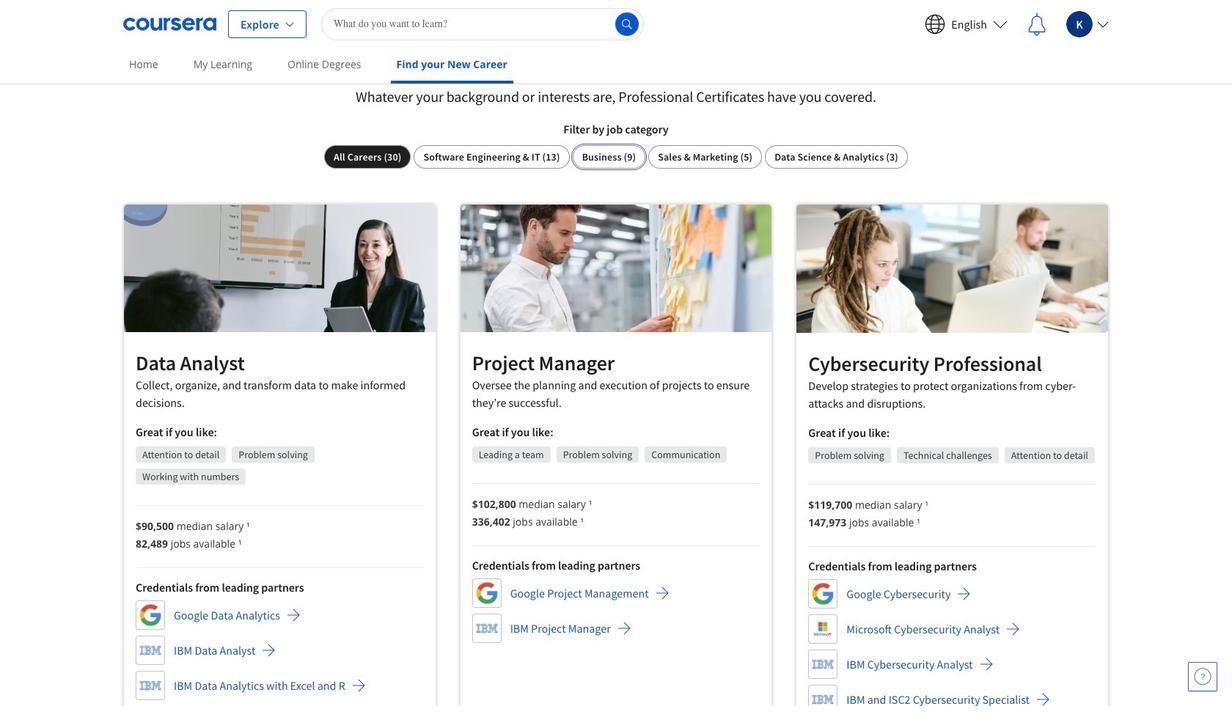 Task type: vqa. For each thing, say whether or not it's contained in the screenshot.
"COURSERA" image
yes



Task type: locate. For each thing, give the bounding box(es) containing it.
data analyst image
[[124, 205, 435, 332]]

None button
[[324, 145, 411, 169], [414, 145, 570, 169], [573, 145, 646, 169], [648, 145, 762, 169], [765, 145, 908, 169], [324, 145, 411, 169], [414, 145, 570, 169], [573, 145, 646, 169], [648, 145, 762, 169], [765, 145, 908, 169]]

None search field
[[321, 8, 644, 40]]

cybersecurity analyst image
[[797, 205, 1108, 333]]

option group
[[324, 145, 908, 169]]



Task type: describe. For each thing, give the bounding box(es) containing it.
help center image
[[1194, 668, 1212, 686]]

project manager image
[[460, 205, 772, 332]]

What do you want to learn? text field
[[321, 8, 644, 40]]

coursera image
[[123, 12, 216, 36]]



